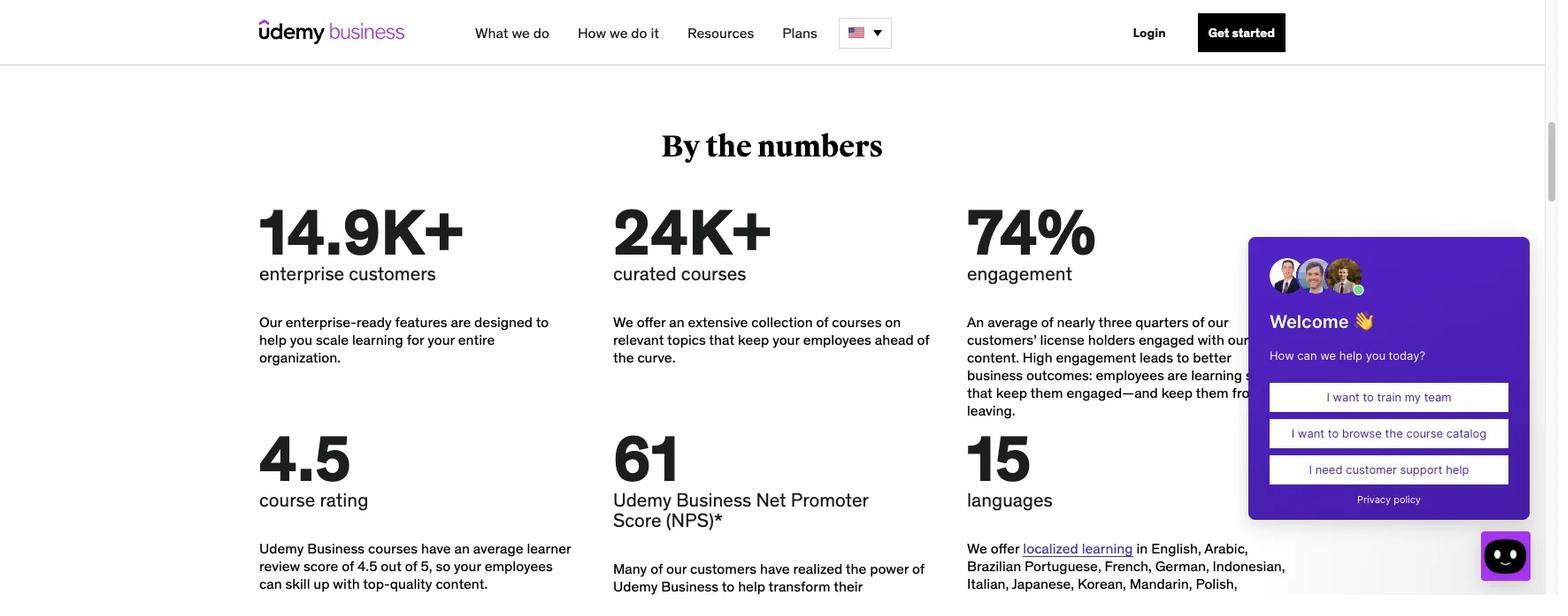 Task type: locate. For each thing, give the bounding box(es) containing it.
the
[[706, 129, 752, 166], [613, 349, 634, 367], [846, 561, 867, 578]]

have up quality
[[421, 540, 451, 558]]

courses up extensive
[[681, 262, 747, 286]]

0 horizontal spatial with
[[333, 576, 360, 593]]

employees inside an average of nearly three quarters of our customers' license holders engaged with our content. high engagement leads to better business outcomes: employees are learning skills that keep them engaged—and keep them from leaving.
[[1096, 367, 1165, 384]]

average left learner at the bottom left of page
[[473, 540, 524, 558]]

4.5 inside the udemy business courses have an average learner review score of 4.5 out of 5, so your employees can skill up with top-quality content.
[[358, 558, 378, 576]]

are down engaged
[[1168, 367, 1188, 384]]

4.5
[[259, 421, 351, 499], [358, 558, 378, 576]]

employees inside the udemy business courses have an average learner review score of 4.5 out of 5, so your employees can skill up with top-quality content.
[[485, 558, 553, 576]]

0 horizontal spatial have
[[421, 540, 451, 558]]

offer up curve.
[[637, 314, 666, 331]]

learning inside our enterprise-ready features are designed to help you scale learning for your entire organization.
[[352, 331, 404, 349]]

average inside the udemy business courses have an average learner review score of 4.5 out of 5, so your employees can skill up with top-quality content.
[[473, 540, 524, 558]]

do inside popup button
[[534, 24, 550, 42]]

to
[[536, 314, 549, 331], [1177, 349, 1190, 367], [722, 578, 735, 596]]

with right the up
[[333, 576, 360, 593]]

what we do button
[[468, 17, 557, 49]]

that right topics
[[709, 331, 735, 349]]

average right an
[[988, 314, 1038, 331]]

1 vertical spatial engagement
[[1057, 349, 1137, 367]]

help left you
[[259, 331, 287, 349]]

enterprise customers
[[259, 262, 436, 286]]

courses left on
[[832, 314, 882, 331]]

udemy up many
[[613, 489, 672, 513]]

content. down an
[[968, 349, 1020, 367]]

learning left for
[[352, 331, 404, 349]]

an right so
[[455, 540, 470, 558]]

0 horizontal spatial learning
[[352, 331, 404, 349]]

udemy inside udemy business net promoter score (nps)*
[[613, 489, 672, 513]]

to left transform
[[722, 578, 735, 596]]

help
[[259, 331, 287, 349], [738, 578, 766, 596]]

keep inside we offer an extensive collection of courses on relevant topics that keep your employees ahead of the curve.
[[738, 331, 770, 349]]

business inside many of our customers have realized the power of udemy business to help transform thei
[[661, 578, 719, 596]]

0 vertical spatial have
[[421, 540, 451, 558]]

our inside many of our customers have realized the power of udemy business to help transform thei
[[666, 561, 687, 578]]

we up "italian,"
[[968, 540, 988, 558]]

we for we offer localized learning
[[968, 540, 988, 558]]

score
[[304, 558, 338, 576]]

offer up "italian,"
[[991, 540, 1020, 558]]

promoter
[[791, 489, 869, 513]]

your inside our enterprise-ready features are designed to help you scale learning for your entire organization.
[[428, 331, 455, 349]]

2 vertical spatial business
[[661, 578, 719, 596]]

of left "nearly"
[[1042, 314, 1054, 331]]

three
[[1099, 314, 1133, 331]]

localized
[[1024, 540, 1079, 558]]

1 horizontal spatial do
[[631, 24, 648, 42]]

1 horizontal spatial content.
[[968, 349, 1020, 367]]

business inside the udemy business courses have an average learner review score of 4.5 out of 5, so your employees can skill up with top-quality content.
[[307, 540, 365, 558]]

that down customers'
[[968, 384, 993, 402]]

we right what
[[512, 24, 530, 42]]

topics
[[668, 331, 706, 349]]

2 vertical spatial employees
[[485, 558, 553, 576]]

localized learning link
[[1024, 540, 1134, 558]]

skill
[[285, 576, 310, 593]]

1 vertical spatial customers
[[690, 561, 757, 578]]

are inside an average of nearly three quarters of our customers' license holders engaged with our content. high engagement leads to better business outcomes: employees are learning skills that keep them engaged—and keep them from leaving.
[[1168, 367, 1188, 384]]

1 horizontal spatial to
[[722, 578, 735, 596]]

2 we from the left
[[610, 24, 628, 42]]

1 vertical spatial to
[[1177, 349, 1190, 367]]

our
[[259, 314, 282, 331]]

them down high
[[1031, 384, 1064, 402]]

1 vertical spatial udemy
[[259, 540, 304, 558]]

how we do it button
[[571, 17, 667, 49]]

1 do from the left
[[534, 24, 550, 42]]

2 vertical spatial courses
[[368, 540, 418, 558]]

1 vertical spatial courses
[[832, 314, 882, 331]]

are inside our enterprise-ready features are designed to help you scale learning for your entire organization.
[[451, 314, 471, 331]]

2 do from the left
[[631, 24, 648, 42]]

have left realized
[[760, 561, 790, 578]]

engagement inside an average of nearly three quarters of our customers' license holders engaged with our content. high engagement leads to better business outcomes: employees are learning skills that keep them engaged—and keep them from leaving.
[[1057, 349, 1137, 367]]

1 we from the left
[[512, 24, 530, 42]]

with inside an average of nearly three quarters of our customers' license holders engaged with our content. high engagement leads to better business outcomes: employees are learning skills that keep them engaged—and keep them from leaving.
[[1198, 331, 1225, 349]]

average inside an average of nearly three quarters of our customers' license holders engaged with our content. high engagement leads to better business outcomes: employees are learning skills that keep them engaged—and keep them from leaving.
[[988, 314, 1038, 331]]

customers down (nps)*
[[690, 561, 757, 578]]

1 vertical spatial content.
[[436, 576, 488, 593]]

scale
[[316, 331, 349, 349]]

the inside many of our customers have realized the power of udemy business to help transform thei
[[846, 561, 867, 578]]

1 vertical spatial employees
[[1096, 367, 1165, 384]]

0 horizontal spatial the
[[613, 349, 634, 367]]

we right how
[[610, 24, 628, 42]]

1 vertical spatial offer
[[991, 540, 1020, 558]]

1 horizontal spatial have
[[760, 561, 790, 578]]

keep down high
[[996, 384, 1028, 402]]

by
[[662, 129, 700, 166]]

0 horizontal spatial average
[[473, 540, 524, 558]]

1 vertical spatial learning
[[1192, 367, 1243, 384]]

resources
[[688, 24, 754, 42]]

0 vertical spatial customers
[[349, 262, 436, 286]]

2 horizontal spatial courses
[[832, 314, 882, 331]]

your inside we offer an extensive collection of courses on relevant topics that keep your employees ahead of the curve.
[[773, 331, 800, 349]]

2 horizontal spatial to
[[1177, 349, 1190, 367]]

1 horizontal spatial average
[[988, 314, 1038, 331]]

learning left "in"
[[1082, 540, 1134, 558]]

1 horizontal spatial offer
[[991, 540, 1020, 558]]

0 vertical spatial business
[[676, 489, 752, 513]]

0 horizontal spatial we
[[512, 24, 530, 42]]

have inside many of our customers have realized the power of udemy business to help transform thei
[[760, 561, 790, 578]]

1 horizontal spatial employees
[[804, 331, 872, 349]]

employees right so
[[485, 558, 553, 576]]

do left the it
[[631, 24, 648, 42]]

what we do
[[475, 24, 550, 42]]

0 horizontal spatial 4.5
[[259, 421, 351, 499]]

are right features
[[451, 314, 471, 331]]

our up the skills
[[1228, 331, 1249, 349]]

1 vertical spatial an
[[455, 540, 470, 558]]

courses inside the udemy business courses have an average learner review score of 4.5 out of 5, so your employees can skill up with top-quality content.
[[368, 540, 418, 558]]

help inside our enterprise-ready features are designed to help you scale learning for your entire organization.
[[259, 331, 287, 349]]

spanish,
[[1024, 593, 1078, 596]]

business inside udemy business net promoter score (nps)*
[[676, 489, 752, 513]]

to right leads
[[1177, 349, 1190, 367]]

1 vertical spatial that
[[968, 384, 993, 402]]

1 horizontal spatial help
[[738, 578, 766, 596]]

login button
[[1123, 13, 1177, 52]]

0 horizontal spatial courses
[[368, 540, 418, 558]]

to right designed
[[536, 314, 549, 331]]

1 horizontal spatial the
[[706, 129, 752, 166]]

we inside dropdown button
[[610, 24, 628, 42]]

0 vertical spatial udemy
[[613, 489, 672, 513]]

high
[[1023, 349, 1053, 367]]

engagement
[[968, 262, 1073, 286], [1057, 349, 1137, 367]]

learning left the skills
[[1192, 367, 1243, 384]]

udemy business net promoter score (nps)*
[[613, 489, 869, 533]]

the left power
[[846, 561, 867, 578]]

udemy up can at the left bottom of the page
[[259, 540, 304, 558]]

0 vertical spatial average
[[988, 314, 1038, 331]]

and
[[1082, 593, 1106, 596]]

1 horizontal spatial an
[[670, 314, 685, 331]]

2 vertical spatial the
[[846, 561, 867, 578]]

learning inside an average of nearly three quarters of our customers' license holders engaged with our content. high engagement leads to better business outcomes: employees are learning skills that keep them engaged—and keep them from leaving.
[[1192, 367, 1243, 384]]

1 horizontal spatial customers
[[690, 561, 757, 578]]

1 vertical spatial have
[[760, 561, 790, 578]]

engagement up an
[[968, 262, 1073, 286]]

keep
[[738, 331, 770, 349], [996, 384, 1028, 402], [1162, 384, 1193, 402]]

1 horizontal spatial 4.5
[[358, 558, 378, 576]]

courses left 5,
[[368, 540, 418, 558]]

leads
[[1140, 349, 1174, 367]]

0 horizontal spatial keep
[[738, 331, 770, 349]]

udemy
[[613, 489, 672, 513], [259, 540, 304, 558], [613, 578, 658, 596]]

1 horizontal spatial learning
[[1082, 540, 1134, 558]]

0 horizontal spatial content.
[[436, 576, 488, 593]]

business for net
[[676, 489, 752, 513]]

1 vertical spatial average
[[473, 540, 524, 558]]

business left net
[[676, 489, 752, 513]]

2 vertical spatial to
[[722, 578, 735, 596]]

employees down the 'holders'
[[1096, 367, 1165, 384]]

english,
[[1152, 540, 1202, 558]]

with right engaged
[[1198, 331, 1225, 349]]

1 horizontal spatial keep
[[996, 384, 1028, 402]]

1 horizontal spatial them
[[1196, 384, 1229, 402]]

1 vertical spatial business
[[307, 540, 365, 558]]

french,
[[1105, 558, 1152, 576]]

0 vertical spatial offer
[[637, 314, 666, 331]]

udemy inside the udemy business courses have an average learner review score of 4.5 out of 5, so your employees can skill up with top-quality content.
[[259, 540, 304, 558]]

japanese,
[[1012, 576, 1075, 593]]

the left curve.
[[613, 349, 634, 367]]

customers up ready at bottom
[[349, 262, 436, 286]]

0 vertical spatial help
[[259, 331, 287, 349]]

0 vertical spatial the
[[706, 129, 752, 166]]

have
[[421, 540, 451, 558], [760, 561, 790, 578]]

business up the up
[[307, 540, 365, 558]]

offer
[[637, 314, 666, 331], [991, 540, 1020, 558]]

realized
[[794, 561, 843, 578]]

0 vertical spatial that
[[709, 331, 735, 349]]

an inside the udemy business courses have an average learner review score of 4.5 out of 5, so your employees can skill up with top-quality content.
[[455, 540, 470, 558]]

your right so
[[454, 558, 481, 576]]

we
[[512, 24, 530, 42], [610, 24, 628, 42]]

1 vertical spatial 4.5
[[358, 558, 378, 576]]

0 vertical spatial to
[[536, 314, 549, 331]]

business
[[676, 489, 752, 513], [307, 540, 365, 558], [661, 578, 719, 596]]

your right extensive
[[773, 331, 800, 349]]

organization.
[[259, 349, 341, 367]]

engagement up 'engaged—and'
[[1057, 349, 1137, 367]]

1 vertical spatial we
[[968, 540, 988, 558]]

of left 5,
[[405, 558, 418, 576]]

net
[[756, 489, 787, 513]]

login
[[1134, 25, 1166, 41]]

we offer an extensive collection of courses on relevant topics that keep your employees ahead of the curve.
[[613, 314, 930, 367]]

we inside popup button
[[512, 24, 530, 42]]

0 vertical spatial employees
[[804, 331, 872, 349]]

from
[[1233, 384, 1262, 402]]

1 horizontal spatial we
[[968, 540, 988, 558]]

to inside our enterprise-ready features are designed to help you scale learning for your entire organization.
[[536, 314, 549, 331]]

that inside we offer an extensive collection of courses on relevant topics that keep your employees ahead of the curve.
[[709, 331, 735, 349]]

keep right topics
[[738, 331, 770, 349]]

1 horizontal spatial we
[[610, 24, 628, 42]]

0 vertical spatial content.
[[968, 349, 1020, 367]]

you
[[290, 331, 313, 349]]

business right many
[[661, 578, 719, 596]]

offer inside we offer an extensive collection of courses on relevant topics that keep your employees ahead of the curve.
[[637, 314, 666, 331]]

an average of nearly three quarters of our customers' license holders engaged with our content. high engagement leads to better business outcomes: employees are learning skills that keep them engaged—and keep them from leaving.
[[968, 314, 1278, 420]]

engaged
[[1139, 331, 1195, 349]]

menu navigation
[[461, 0, 1286, 66]]

do right what
[[534, 24, 550, 42]]

1 them from the left
[[1031, 384, 1064, 402]]

udemy for udemy business net promoter score (nps)*
[[613, 489, 672, 513]]

udemy down score at the bottom left
[[613, 578, 658, 596]]

0 vertical spatial courses
[[681, 262, 747, 286]]

of right ahead
[[918, 331, 930, 349]]

learning
[[352, 331, 404, 349], [1192, 367, 1243, 384], [1082, 540, 1134, 558]]

0 horizontal spatial employees
[[485, 558, 553, 576]]

that
[[709, 331, 735, 349], [968, 384, 993, 402]]

rating
[[320, 489, 369, 513]]

help left transform
[[738, 578, 766, 596]]

to inside many of our customers have realized the power of udemy business to help transform thei
[[722, 578, 735, 596]]

1 vertical spatial the
[[613, 349, 634, 367]]

1 vertical spatial are
[[1168, 367, 1188, 384]]

0 horizontal spatial offer
[[637, 314, 666, 331]]

we down curated
[[613, 314, 634, 331]]

2 horizontal spatial learning
[[1192, 367, 1243, 384]]

indonesian,
[[1213, 558, 1286, 576]]

1 vertical spatial with
[[333, 576, 360, 593]]

entire
[[458, 331, 495, 349]]

0 horizontal spatial help
[[259, 331, 287, 349]]

your right for
[[428, 331, 455, 349]]

the right the by
[[706, 129, 752, 166]]

0 horizontal spatial an
[[455, 540, 470, 558]]

engaged—and
[[1067, 384, 1159, 402]]

2 horizontal spatial employees
[[1096, 367, 1165, 384]]

portuguese,
[[1025, 558, 1102, 576]]

1 horizontal spatial that
[[968, 384, 993, 402]]

do inside dropdown button
[[631, 24, 648, 42]]

keep down leads
[[1162, 384, 1193, 402]]

0 horizontal spatial we
[[613, 314, 634, 331]]

0 vertical spatial are
[[451, 314, 471, 331]]

employees left ahead
[[804, 331, 872, 349]]

2 vertical spatial udemy
[[613, 578, 658, 596]]

many of our customers have realized the power of udemy business to help transform thei
[[613, 561, 925, 596]]

0 horizontal spatial that
[[709, 331, 735, 349]]

0 vertical spatial learning
[[352, 331, 404, 349]]

customers'
[[968, 331, 1037, 349]]

1 vertical spatial help
[[738, 578, 766, 596]]

0 horizontal spatial are
[[451, 314, 471, 331]]

0 vertical spatial engagement
[[968, 262, 1073, 286]]

0 horizontal spatial do
[[534, 24, 550, 42]]

0 horizontal spatial to
[[536, 314, 549, 331]]

1 horizontal spatial are
[[1168, 367, 1188, 384]]

0 vertical spatial an
[[670, 314, 685, 331]]

german,
[[1156, 558, 1210, 576]]

courses
[[681, 262, 747, 286], [832, 314, 882, 331], [368, 540, 418, 558]]

our
[[1208, 314, 1229, 331], [1228, 331, 1249, 349], [666, 561, 687, 578]]

0 horizontal spatial them
[[1031, 384, 1064, 402]]

0 vertical spatial we
[[613, 314, 634, 331]]

1 horizontal spatial with
[[1198, 331, 1225, 349]]

leaving.
[[968, 402, 1016, 420]]

of right score
[[342, 558, 354, 576]]

2 horizontal spatial the
[[846, 561, 867, 578]]

(nps)*
[[666, 509, 723, 533]]

0 vertical spatial with
[[1198, 331, 1225, 349]]

them left from
[[1196, 384, 1229, 402]]

our right many
[[666, 561, 687, 578]]

an up curve.
[[670, 314, 685, 331]]

content. right 5,
[[436, 576, 488, 593]]

we inside we offer an extensive collection of courses on relevant topics that keep your employees ahead of the curve.
[[613, 314, 634, 331]]



Task type: vqa. For each thing, say whether or not it's contained in the screenshot.
scalable learning for organizations of every size
no



Task type: describe. For each thing, give the bounding box(es) containing it.
course rating
[[259, 489, 369, 513]]

polish,
[[1196, 576, 1238, 593]]

5,
[[421, 558, 433, 576]]

that inside an average of nearly three quarters of our customers' license holders engaged with our content. high engagement leads to better business outcomes: employees are learning skills that keep them engaged—and keep them from leaving.
[[968, 384, 993, 402]]

ahead
[[875, 331, 914, 349]]

we for what
[[512, 24, 530, 42]]

of right quarters
[[1193, 314, 1205, 331]]

we for how
[[610, 24, 628, 42]]

get started
[[1209, 25, 1276, 41]]

14.9k+
[[259, 194, 463, 272]]

plans button
[[776, 17, 825, 49]]

help inside many of our customers have realized the power of udemy business to help transform thei
[[738, 578, 766, 596]]

italian,
[[968, 576, 1010, 593]]

many
[[613, 561, 647, 578]]

our up better
[[1208, 314, 1229, 331]]

score
[[613, 509, 662, 533]]

udemy business courses have an average learner review score of 4.5 out of 5, so your employees can skill up with top-quality content.
[[259, 540, 571, 593]]

better
[[1193, 349, 1232, 367]]

so
[[436, 558, 451, 576]]

of right collection
[[817, 314, 829, 331]]

an
[[968, 314, 985, 331]]

an inside we offer an extensive collection of courses on relevant topics that keep your employees ahead of the curve.
[[670, 314, 685, 331]]

quarters
[[1136, 314, 1189, 331]]

nearly
[[1057, 314, 1096, 331]]

curated
[[613, 262, 677, 286]]

on
[[885, 314, 901, 331]]

by the numbers
[[662, 129, 884, 166]]

we offer localized learning
[[968, 540, 1134, 558]]

quality
[[390, 576, 432, 593]]

content. inside the udemy business courses have an average learner review score of 4.5 out of 5, so your employees can skill up with top-quality content.
[[436, 576, 488, 593]]

61
[[613, 421, 679, 499]]

have inside the udemy business courses have an average learner review score of 4.5 out of 5, so your employees can skill up with top-quality content.
[[421, 540, 451, 558]]

we for we offer an extensive collection of courses on relevant topics that keep your employees ahead of the curve.
[[613, 314, 634, 331]]

your for 24k+
[[773, 331, 800, 349]]

1 horizontal spatial courses
[[681, 262, 747, 286]]

can
[[259, 576, 282, 593]]

collection
[[752, 314, 813, 331]]

holders
[[1089, 331, 1136, 349]]

your inside the udemy business courses have an average learner review score of 4.5 out of 5, so your employees can skill up with top-quality content.
[[454, 558, 481, 576]]

in
[[1137, 540, 1148, 558]]

out
[[381, 558, 402, 576]]

skills
[[1246, 367, 1278, 384]]

get
[[1209, 25, 1230, 41]]

power
[[870, 561, 909, 578]]

business for courses
[[307, 540, 365, 558]]

curve.
[[638, 349, 676, 367]]

arabic,
[[1205, 540, 1249, 558]]

employees inside we offer an extensive collection of courses on relevant topics that keep your employees ahead of the curve.
[[804, 331, 872, 349]]

get started link
[[1198, 13, 1286, 52]]

offer for an
[[637, 314, 666, 331]]

with inside the udemy business courses have an average learner review score of 4.5 out of 5, so your employees can skill up with top-quality content.
[[333, 576, 360, 593]]

business
[[968, 367, 1023, 384]]

extensive
[[688, 314, 748, 331]]

enterprise-
[[286, 314, 357, 331]]

our enterprise-ready features are designed to help you scale learning for your entire organization.
[[259, 314, 549, 367]]

mandarin,
[[1130, 576, 1193, 593]]

do for how we do it
[[631, 24, 648, 42]]

korean,
[[1078, 576, 1127, 593]]

what
[[475, 24, 509, 42]]

2 vertical spatial learning
[[1082, 540, 1134, 558]]

to inside an average of nearly three quarters of our customers' license holders engaged with our content. high engagement leads to better business outcomes: employees are learning skills that keep them engaged—and keep them from leaving.
[[1177, 349, 1190, 367]]

turkish.**
[[1108, 593, 1169, 596]]

relevant
[[613, 331, 664, 349]]

do for what we do
[[534, 24, 550, 42]]

udemy business image
[[259, 19, 405, 44]]

of right power
[[913, 561, 925, 578]]

0 vertical spatial 4.5
[[259, 421, 351, 499]]

transform
[[769, 578, 831, 596]]

license
[[1041, 331, 1085, 349]]

15
[[968, 421, 1032, 499]]

russian,
[[968, 593, 1021, 596]]

enterprise
[[259, 262, 344, 286]]

review
[[259, 558, 300, 576]]

24k+
[[613, 194, 771, 272]]

brazilian
[[968, 558, 1022, 576]]

udemy inside many of our customers have realized the power of udemy business to help transform thei
[[613, 578, 658, 596]]

learner
[[527, 540, 571, 558]]

udemy for udemy business courses have an average learner review score of 4.5 out of 5, so your employees can skill up with top-quality content.
[[259, 540, 304, 558]]

content. inside an average of nearly three quarters of our customers' license holders engaged with our content. high engagement leads to better business outcomes: employees are learning skills that keep them engaged—and keep them from leaving.
[[968, 349, 1020, 367]]

in english, arabic, brazilian portuguese, french, german, indonesian, italian, japanese, korean, mandarin, polish, russian, spanish, and turkish.**
[[968, 540, 1286, 596]]

outcomes:
[[1027, 367, 1093, 384]]

offer for localized
[[991, 540, 1020, 558]]

2 them from the left
[[1196, 384, 1229, 402]]

2 horizontal spatial keep
[[1162, 384, 1193, 402]]

0 horizontal spatial customers
[[349, 262, 436, 286]]

up
[[314, 576, 330, 593]]

of right many
[[651, 561, 663, 578]]

the inside we offer an extensive collection of courses on relevant topics that keep your employees ahead of the curve.
[[613, 349, 634, 367]]

how
[[578, 24, 607, 42]]

customers inside many of our customers have realized the power of udemy business to help transform thei
[[690, 561, 757, 578]]

your for 14.9k+
[[428, 331, 455, 349]]

for
[[407, 331, 424, 349]]

plans
[[783, 24, 818, 42]]

it
[[651, 24, 659, 42]]

languages
[[968, 489, 1053, 513]]

how we do it
[[578, 24, 659, 42]]

designed
[[475, 314, 533, 331]]

started
[[1233, 25, 1276, 41]]

numbers
[[758, 129, 884, 166]]

ready
[[357, 314, 392, 331]]

top-
[[363, 576, 390, 593]]

courses inside we offer an extensive collection of courses on relevant topics that keep your employees ahead of the curve.
[[832, 314, 882, 331]]

features
[[395, 314, 448, 331]]



